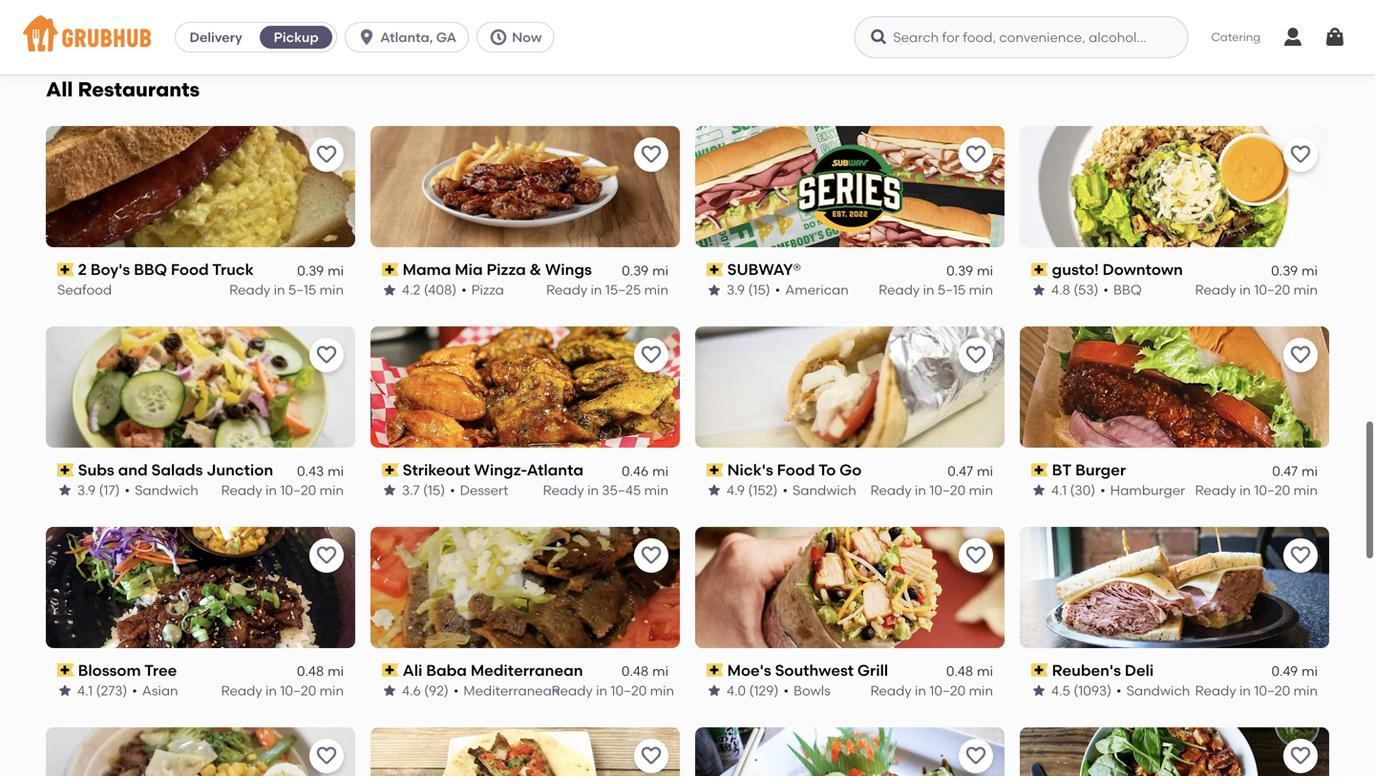 Task type: locate. For each thing, give the bounding box(es) containing it.
save this restaurant button for mama mia pizza & wings
[[634, 138, 668, 172]]

star icon image left ga
[[382, 17, 397, 32]]

1 horizontal spatial 3.9
[[402, 17, 420, 33]]

1 horizontal spatial 0.47 mi
[[1272, 463, 1318, 479]]

• down the subway®
[[775, 282, 780, 298]]

gusto!
[[1052, 260, 1099, 279]]

subscription pass image left nick's
[[707, 463, 724, 477]]

0 vertical spatial american
[[460, 17, 524, 33]]

save this restaurant image for subway®
[[964, 143, 987, 166]]

4.0
[[727, 683, 746, 699]]

save this restaurant button for bt burger
[[1283, 338, 1318, 372]]

• sandwich down to
[[782, 482, 856, 499]]

azn sandwiches bowls juice bar logo image
[[46, 727, 355, 776]]

seafood
[[57, 282, 112, 298]]

1 vertical spatial bbq
[[1113, 282, 1142, 298]]

0 vertical spatial asian
[[57, 17, 93, 33]]

1 horizontal spatial 0.48 mi
[[622, 663, 668, 680]]

2 0.47 mi from the left
[[1272, 463, 1318, 479]]

2 horizontal spatial sandwich
[[1126, 683, 1190, 699]]

0 vertical spatial mediterranean
[[471, 661, 583, 680]]

in for 2 boy's bbq food truck
[[274, 282, 285, 298]]

subscription pass image left mama
[[382, 263, 399, 276]]

dessert
[[1031, 17, 1080, 33], [460, 482, 508, 499]]

star icon image for nick's food to go
[[707, 483, 722, 498]]

• right (92)
[[453, 683, 459, 699]]

min for strikeout wingz-atlanta
[[644, 482, 668, 499]]

svg image
[[1282, 26, 1304, 49], [1324, 26, 1346, 49]]

• right atlanta,
[[450, 17, 456, 33]]

mi for strikeout wingz-atlanta
[[652, 463, 668, 479]]

3.9
[[402, 17, 420, 33], [727, 282, 745, 298], [77, 482, 96, 499]]

food left truck in the left top of the page
[[171, 260, 209, 279]]

(408)
[[424, 282, 457, 298]]

0 vertical spatial pizza
[[487, 260, 526, 279]]

2 horizontal spatial 0.48 mi
[[946, 663, 993, 680]]

subscription pass image
[[57, 263, 74, 276], [382, 263, 399, 276], [707, 263, 724, 276], [382, 463, 399, 477], [1031, 463, 1048, 477], [382, 664, 399, 677]]

2 20–30 from the left
[[926, 17, 966, 33]]

min
[[320, 17, 344, 33], [644, 17, 668, 33], [969, 17, 993, 33], [1294, 17, 1318, 33], [320, 282, 344, 298], [644, 282, 668, 298], [969, 282, 993, 298], [1294, 282, 1318, 298], [320, 482, 344, 499], [644, 482, 668, 499], [969, 482, 993, 499], [1294, 482, 1318, 499], [320, 683, 344, 699], [650, 683, 674, 699], [969, 683, 993, 699], [1294, 683, 1318, 699]]

0 horizontal spatial 0.48 mi
[[297, 663, 344, 680]]

ready for subway®
[[879, 282, 920, 298]]

subscription pass image for reuben's deli
[[1031, 664, 1048, 677]]

• for subway®
[[775, 282, 780, 298]]

• for reuben's deli
[[1116, 683, 1122, 699]]

star icon image right 15–25
[[707, 283, 722, 298]]

• for ali baba mediterranean
[[453, 683, 459, 699]]

mediterranean down the 'ali baba mediterranean'
[[464, 683, 560, 699]]

nick's food to go logo image
[[695, 327, 1005, 448]]

mi for moe's southwest grill
[[977, 663, 993, 680]]

1 horizontal spatial • american
[[775, 282, 849, 298]]

boy's
[[90, 260, 130, 279]]

star icon image left 4.6 on the left of page
[[382, 683, 397, 699]]

in for gusto! downtown
[[1239, 282, 1251, 298]]

food
[[171, 260, 209, 279], [777, 461, 815, 479]]

ready
[[218, 17, 259, 33], [554, 17, 595, 33], [867, 17, 909, 33], [1203, 17, 1245, 33], [229, 282, 270, 298], [546, 282, 587, 298], [879, 282, 920, 298], [1195, 282, 1236, 298], [221, 482, 262, 499], [543, 482, 584, 499], [870, 482, 912, 499], [1195, 482, 1236, 499], [221, 683, 262, 699], [552, 683, 593, 699], [870, 683, 912, 699], [1195, 683, 1236, 699]]

save this restaurant image for 2 boy's bbq food truck logo
[[315, 143, 338, 166]]

in for mama mia pizza & wings
[[591, 282, 602, 298]]

main navigation navigation
[[0, 0, 1375, 74]]

star icon image left 4.0
[[707, 683, 722, 699]]

2 ready in 20–30 min from the left
[[867, 17, 993, 33]]

subscription pass image left reuben's
[[1031, 664, 1048, 677]]

2 horizontal spatial 3.9
[[727, 282, 745, 298]]

mi for ali baba mediterranean
[[652, 663, 668, 680]]

pizza left &
[[487, 260, 526, 279]]

subscription pass image for bt burger
[[1031, 463, 1048, 477]]

save this restaurant image
[[640, 143, 663, 166], [964, 143, 987, 166], [315, 344, 338, 367], [640, 344, 663, 367], [964, 344, 987, 367], [315, 544, 338, 567], [964, 544, 987, 567], [1289, 544, 1312, 567]]

• down mia
[[461, 282, 467, 298]]

2 0.39 from the left
[[622, 263, 649, 279]]

1 0.47 mi from the left
[[948, 463, 993, 479]]

save this restaurant button for ali baba mediterranean
[[634, 538, 668, 573]]

svg image inside atlanta, ga button
[[357, 28, 376, 47]]

ready in 10–20 min for gusto! downtown
[[1195, 282, 1318, 298]]

subscription pass image left bt
[[1031, 463, 1048, 477]]

4.6 (92)
[[402, 683, 449, 699]]

3.9 (17)
[[77, 482, 120, 499]]

subscription pass image left ali
[[382, 664, 399, 677]]

1 vertical spatial mediterranean
[[464, 683, 560, 699]]

4.1 left (273)
[[77, 683, 93, 699]]

sandwich for to
[[793, 482, 856, 499]]

save this restaurant button for moe's southwest grill
[[959, 538, 993, 573]]

bbq
[[134, 260, 167, 279], [1113, 282, 1142, 298]]

mi for subs and salads junction
[[328, 463, 344, 479]]

0 horizontal spatial ready in 20–30 min
[[218, 17, 344, 33]]

star icon image left 3.9 (17)
[[57, 483, 73, 498]]

2 0.39 mi from the left
[[622, 263, 668, 279]]

(15) down the subway®
[[748, 282, 770, 298]]

1 horizontal spatial 4.1
[[1051, 482, 1067, 499]]

deli
[[1125, 661, 1154, 680]]

american
[[460, 17, 524, 33], [785, 282, 849, 298]]

1 0.47 from the left
[[948, 463, 973, 479]]

1 vertical spatial american
[[785, 282, 849, 298]]

burger
[[1075, 461, 1126, 479]]

mediterranean
[[471, 661, 583, 680], [464, 683, 560, 699]]

1 horizontal spatial sandwich
[[793, 482, 856, 499]]

0.48 for ali baba mediterranean
[[622, 663, 649, 680]]

(15) down strikeout
[[423, 482, 445, 499]]

svg image
[[357, 28, 376, 47], [489, 28, 508, 47], [869, 28, 888, 47]]

ready for subs and salads junction
[[221, 482, 262, 499]]

• sandwich
[[125, 482, 198, 499], [782, 482, 856, 499], [1116, 683, 1190, 699]]

• sandwich for salads
[[125, 482, 198, 499]]

• right the (30)
[[1100, 482, 1105, 499]]

0 horizontal spatial • sandwich
[[125, 482, 198, 499]]

0 horizontal spatial svg image
[[1282, 26, 1304, 49]]

star icon image left 3.7
[[382, 483, 397, 498]]

1 vertical spatial 3.9
[[727, 282, 745, 298]]

sandwich down to
[[793, 482, 856, 499]]

1 horizontal spatial food
[[777, 461, 815, 479]]

star icon image for gusto! downtown
[[1031, 283, 1047, 298]]

0 horizontal spatial 0.47
[[948, 463, 973, 479]]

1 horizontal spatial svg image
[[489, 28, 508, 47]]

save this restaurant image for moe's southwest grill
[[964, 544, 987, 567]]

1 ready in 20–30 min from the left
[[218, 17, 344, 33]]

2 0.48 from the left
[[622, 663, 649, 680]]

taqueria on broad logo image
[[371, 727, 680, 776]]

4.2
[[402, 282, 421, 298]]

0.47 mi for nick's food to go
[[948, 463, 993, 479]]

0 horizontal spatial 3.9
[[77, 482, 96, 499]]

in for strikeout wingz-atlanta
[[587, 482, 599, 499]]

subscription pass image for ali baba mediterranean
[[382, 664, 399, 677]]

3.9 down subs
[[77, 482, 96, 499]]

subscription pass image left 2
[[57, 263, 74, 276]]

• for gusto! downtown
[[1103, 282, 1109, 298]]

0.47 mi
[[948, 463, 993, 479], [1272, 463, 1318, 479]]

0 vertical spatial 3.9
[[402, 17, 420, 33]]

(152)
[[748, 482, 778, 499]]

0 horizontal spatial • american
[[450, 17, 524, 33]]

star icon image for reuben's deli
[[1031, 683, 1047, 699]]

0 horizontal spatial sandwich
[[135, 482, 198, 499]]

• down blossom tree
[[132, 683, 137, 699]]

mama mia pizza & wings logo image
[[371, 126, 680, 247]]

save this restaurant button for reuben's deli
[[1283, 538, 1318, 573]]

ready for gusto! downtown
[[1195, 282, 1236, 298]]

food left to
[[777, 461, 815, 479]]

3.9 left ga
[[402, 17, 420, 33]]

sandwich down subs and salads junction
[[135, 482, 198, 499]]

• sandwich down deli
[[1116, 683, 1190, 699]]

0.48
[[297, 663, 324, 680], [622, 663, 649, 680], [946, 663, 973, 680]]

1 horizontal spatial • sandwich
[[782, 482, 856, 499]]

10–20
[[1254, 282, 1290, 298], [280, 482, 316, 499], [929, 482, 966, 499], [1254, 482, 1290, 499], [280, 683, 316, 699], [611, 683, 647, 699], [929, 683, 966, 699], [1254, 683, 1290, 699]]

1 svg image from the left
[[357, 28, 376, 47]]

1 vertical spatial dessert
[[460, 482, 508, 499]]

star icon image left 4.1 (30) at the bottom
[[1031, 483, 1047, 498]]

subscription pass image for strikeout wingz-atlanta
[[382, 463, 399, 477]]

junction
[[207, 461, 273, 479]]

10–20 for reuben's deli
[[1254, 683, 1290, 699]]

1 horizontal spatial asian
[[142, 683, 178, 699]]

save this restaurant button for gusto! downtown
[[1283, 138, 1318, 172]]

• right (17) at left
[[125, 482, 130, 499]]

hamburger
[[1110, 482, 1185, 499]]

salads
[[151, 461, 203, 479]]

min for reuben's deli
[[1294, 683, 1318, 699]]

2 0.47 from the left
[[1272, 463, 1298, 479]]

moe's southwest grill
[[727, 661, 888, 680]]

sandwich down deli
[[1126, 683, 1190, 699]]

&
[[530, 260, 541, 279]]

subscription pass image left strikeout
[[382, 463, 399, 477]]

1 0.48 from the left
[[297, 663, 324, 680]]

save this restaurant button for subs and salads junction
[[309, 338, 344, 372]]

moe's southwest grill logo image
[[695, 527, 1005, 648]]

star icon image left 4.9
[[707, 483, 722, 498]]

save this restaurant button for subway®
[[959, 138, 993, 172]]

now button
[[477, 22, 562, 53]]

subscription pass image left the subway®
[[707, 263, 724, 276]]

ready in 10–20 min for reuben's deli
[[1195, 683, 1318, 699]]

(15) for subway®
[[748, 282, 770, 298]]

4 0.39 mi from the left
[[1271, 263, 1318, 279]]

2 horizontal spatial svg image
[[869, 28, 888, 47]]

5–15
[[613, 17, 641, 33], [1262, 17, 1290, 33], [288, 282, 316, 298], [938, 282, 966, 298]]

1 vertical spatial (15)
[[748, 282, 770, 298]]

blossom
[[78, 661, 141, 680]]

subscription pass image left the moe's
[[707, 664, 724, 677]]

1 0.39 mi from the left
[[297, 263, 344, 279]]

ready in 10–20 min for moe's southwest grill
[[870, 683, 993, 699]]

20–30
[[277, 17, 316, 33], [926, 17, 966, 33]]

nick's food to go
[[727, 461, 862, 479]]

0 vertical spatial • american
[[450, 17, 524, 33]]

bbq right boy's
[[134, 260, 167, 279]]

ready in 5–15 min
[[554, 17, 668, 33], [1203, 17, 1318, 33], [229, 282, 344, 298], [879, 282, 993, 298]]

4 0.39 from the left
[[1271, 263, 1298, 279]]

2 0.48 mi from the left
[[622, 663, 668, 680]]

subscription pass image for blossom tree
[[57, 664, 74, 677]]

asian up all
[[57, 17, 93, 33]]

star icon image
[[382, 17, 397, 32], [382, 283, 397, 298], [707, 283, 722, 298], [1031, 283, 1047, 298], [57, 483, 73, 498], [382, 483, 397, 498], [707, 483, 722, 498], [1031, 483, 1047, 498], [57, 683, 73, 699], [382, 683, 397, 699], [707, 683, 722, 699], [1031, 683, 1047, 699]]

1 vertical spatial 3.9 (15)
[[727, 282, 770, 298]]

asian
[[57, 17, 93, 33], [142, 683, 178, 699]]

downtown
[[1103, 260, 1183, 279]]

star icon image for blossom tree
[[57, 683, 73, 699]]

1 horizontal spatial svg image
[[1324, 26, 1346, 49]]

(15) left now button
[[423, 17, 446, 33]]

bbq down gusto! downtown in the top right of the page
[[1113, 282, 1142, 298]]

svg image inside now button
[[489, 28, 508, 47]]

american down the subway®
[[785, 282, 849, 298]]

0 horizontal spatial 3.9 (15)
[[402, 17, 446, 33]]

• american for star icon on the left of ga
[[450, 17, 524, 33]]

save this restaurant button for 2 boy's bbq food truck
[[309, 138, 344, 172]]

4.5 (1093)
[[1051, 683, 1112, 699]]

american right ga
[[460, 17, 524, 33]]

0 horizontal spatial 0.48
[[297, 663, 324, 680]]

• sandwich for to
[[782, 482, 856, 499]]

ready for 2 boy's bbq food truck
[[229, 282, 270, 298]]

1 horizontal spatial dessert
[[1031, 17, 1080, 33]]

min for moe's southwest grill
[[969, 683, 993, 699]]

1 horizontal spatial 20–30
[[926, 17, 966, 33]]

2 horizontal spatial 0.48
[[946, 663, 973, 680]]

0 horizontal spatial 4.1
[[77, 683, 93, 699]]

asian down tree
[[142, 683, 178, 699]]

0.49 mi
[[1271, 663, 1318, 680]]

star icon image left the 4.8
[[1031, 283, 1047, 298]]

ali
[[403, 661, 422, 680]]

3.9 down the subway®
[[727, 282, 745, 298]]

ali baba mediterranean
[[403, 661, 583, 680]]

3 0.39 from the left
[[947, 263, 973, 279]]

star icon image for mama mia pizza & wings
[[382, 283, 397, 298]]

2
[[78, 260, 87, 279]]

2 vertical spatial 3.9
[[77, 482, 96, 499]]

0 horizontal spatial svg image
[[357, 28, 376, 47]]

4.1 (273)
[[77, 683, 127, 699]]

save this restaurant image for nick's food to go
[[964, 344, 987, 367]]

star icon image left 4.2
[[382, 283, 397, 298]]

• sandwich down subs and salads junction
[[125, 482, 198, 499]]

1 horizontal spatial ready in 20–30 min
[[867, 17, 993, 33]]

save this restaurant button
[[309, 138, 344, 172], [634, 138, 668, 172], [959, 138, 993, 172], [1283, 138, 1318, 172], [309, 338, 344, 372], [634, 338, 668, 372], [959, 338, 993, 372], [1283, 338, 1318, 372], [309, 538, 344, 573], [634, 538, 668, 573], [959, 538, 993, 573], [1283, 538, 1318, 573], [309, 739, 344, 773], [634, 739, 668, 773], [959, 739, 993, 773], [1283, 739, 1318, 773]]

2 vertical spatial (15)
[[423, 482, 445, 499]]

0 vertical spatial food
[[171, 260, 209, 279]]

3 0.48 from the left
[[946, 663, 973, 680]]

• right (152)
[[782, 482, 788, 499]]

subscription pass image left subs
[[57, 463, 74, 477]]

save this restaurant image for budi's sushi logo
[[964, 745, 987, 768]]

min for bt burger
[[1294, 482, 1318, 499]]

3.9 (15)
[[402, 17, 446, 33], [727, 282, 770, 298]]

1 horizontal spatial bbq
[[1113, 282, 1142, 298]]

subscription pass image left blossom at the left bottom
[[57, 664, 74, 677]]

0 vertical spatial bbq
[[134, 260, 167, 279]]

strikeout wingz-atlanta
[[403, 461, 583, 479]]

gusto! downtown logo image
[[1020, 126, 1329, 247]]

0.48 mi
[[297, 663, 344, 680], [622, 663, 668, 680], [946, 663, 993, 680]]

0 horizontal spatial 0.47 mi
[[948, 463, 993, 479]]

• right (53)
[[1103, 282, 1109, 298]]

1 horizontal spatial 0.47
[[1272, 463, 1298, 479]]

0 horizontal spatial 20–30
[[277, 17, 316, 33]]

mediterranean up • mediterranean
[[471, 661, 583, 680]]

in for bt burger
[[1239, 482, 1251, 499]]

4.8 (53)
[[1051, 282, 1099, 298]]

0.48 mi for moe's southwest grill
[[946, 663, 993, 680]]

0 horizontal spatial food
[[171, 260, 209, 279]]

subway® logo image
[[695, 126, 1005, 247]]

1 horizontal spatial 3.9 (15)
[[727, 282, 770, 298]]

save this restaurant image for blossom tree
[[315, 544, 338, 567]]

ready in 20–30 min
[[218, 17, 344, 33], [867, 17, 993, 33]]

subscription pass image
[[1031, 263, 1048, 276], [57, 463, 74, 477], [707, 463, 724, 477], [57, 664, 74, 677], [707, 664, 724, 677], [1031, 664, 1048, 677]]

4.1
[[1051, 482, 1067, 499], [77, 683, 93, 699]]

star icon image left the 4.5
[[1031, 683, 1047, 699]]

bt burger logo image
[[1020, 327, 1329, 448]]

1 0.39 from the left
[[297, 263, 324, 279]]

0 horizontal spatial dessert
[[460, 482, 508, 499]]

3.9 for subway®
[[727, 282, 745, 298]]

tree
[[144, 661, 177, 680]]

3 0.48 mi from the left
[[946, 663, 993, 680]]

• down strikeout
[[450, 482, 455, 499]]

• down reuben's deli
[[1116, 683, 1122, 699]]

4.6
[[402, 683, 421, 699]]

(129)
[[749, 683, 779, 699]]

star icon image for subs and salads junction
[[57, 483, 73, 498]]

(1093)
[[1074, 683, 1112, 699]]

4.5
[[1051, 683, 1070, 699]]

1 20–30 from the left
[[277, 17, 316, 33]]

1 vertical spatial 4.1
[[77, 683, 93, 699]]

save this restaurant image for ali baba mediterranean logo
[[640, 544, 663, 567]]

pizza down "mama mia pizza & wings" on the left of page
[[471, 282, 504, 298]]

4.1 down bt
[[1051, 482, 1067, 499]]

0.47 for bt burger
[[1272, 463, 1298, 479]]

0.43 mi
[[297, 463, 344, 479]]

subway®
[[727, 260, 801, 279]]

•
[[450, 17, 456, 33], [461, 282, 467, 298], [775, 282, 780, 298], [1103, 282, 1109, 298], [125, 482, 130, 499], [450, 482, 455, 499], [782, 482, 788, 499], [1100, 482, 1105, 499], [132, 683, 137, 699], [453, 683, 459, 699], [783, 683, 789, 699], [1116, 683, 1122, 699]]

svg image for now
[[489, 28, 508, 47]]

• right "(129)"
[[783, 683, 789, 699]]

0.39
[[297, 263, 324, 279], [622, 263, 649, 279], [947, 263, 973, 279], [1271, 263, 1298, 279]]

ready for blossom tree
[[221, 683, 262, 699]]

save this restaurant image for taqueria on broad logo
[[640, 745, 663, 768]]

2 svg image from the left
[[489, 28, 508, 47]]

0 vertical spatial dessert
[[1031, 17, 1080, 33]]

mama
[[403, 260, 451, 279]]

subscription pass image for nick's food to go
[[707, 463, 724, 477]]

mi for mama mia pizza & wings
[[652, 263, 668, 279]]

1 vertical spatial • american
[[775, 282, 849, 298]]

mi
[[328, 263, 344, 279], [652, 263, 668, 279], [977, 263, 993, 279], [1302, 263, 1318, 279], [328, 463, 344, 479], [652, 463, 668, 479], [977, 463, 993, 479], [1302, 463, 1318, 479], [328, 663, 344, 680], [652, 663, 668, 680], [977, 663, 993, 680], [1302, 663, 1318, 680]]

save this restaurant image for strikeout wingz-atlanta
[[640, 344, 663, 367]]

subscription pass image left gusto!
[[1031, 263, 1048, 276]]

3.7 (15)
[[402, 482, 445, 499]]

1 horizontal spatial 0.48
[[622, 663, 649, 680]]

1 0.48 mi from the left
[[297, 663, 344, 680]]

3 0.39 mi from the left
[[947, 263, 993, 279]]

save this restaurant image for subs and salads junction
[[315, 344, 338, 367]]

star icon image left 4.1 (273)
[[57, 683, 73, 699]]

0 vertical spatial 3.9 (15)
[[402, 17, 446, 33]]

0.48 for blossom tree
[[297, 663, 324, 680]]

0 vertical spatial 4.1
[[1051, 482, 1067, 499]]

gusto! downtown
[[1052, 260, 1183, 279]]

save this restaurant image
[[315, 143, 338, 166], [1289, 143, 1312, 166], [1289, 344, 1312, 367], [640, 544, 663, 567], [315, 745, 338, 768], [640, 745, 663, 768], [964, 745, 987, 768], [1289, 745, 1312, 768]]



Task type: vqa. For each thing, say whether or not it's contained in the screenshot.


Task type: describe. For each thing, give the bounding box(es) containing it.
in for reuben's deli
[[1239, 683, 1251, 699]]

10–20 for subs and salads junction
[[280, 482, 316, 499]]

save this restaurant image for reuben's deli
[[1289, 544, 1312, 567]]

0.48 mi for ali baba mediterranean
[[622, 663, 668, 680]]

budi's sushi logo image
[[695, 727, 1005, 776]]

save this restaurant image for mama mia pizza & wings
[[640, 143, 663, 166]]

4.9 (152)
[[727, 482, 778, 499]]

• bbq
[[1103, 282, 1142, 298]]

strikeout wingz-atlanta logo image
[[371, 327, 680, 448]]

bowls
[[794, 683, 831, 699]]

ready for ali baba mediterranean
[[552, 683, 593, 699]]

atlanta, ga button
[[345, 22, 477, 53]]

and
[[118, 461, 148, 479]]

subs and salads junction logo image
[[46, 327, 355, 448]]

10–20 for bt burger
[[1254, 482, 1290, 499]]

naanstop logo image
[[1020, 727, 1329, 776]]

1 horizontal spatial american
[[785, 282, 849, 298]]

star icon image for subway®
[[707, 283, 722, 298]]

in for nick's food to go
[[915, 482, 926, 499]]

atlanta
[[527, 461, 583, 479]]

0.43
[[297, 463, 324, 479]]

star icon image for ali baba mediterranean
[[382, 683, 397, 699]]

0 horizontal spatial american
[[460, 17, 524, 33]]

catering
[[1211, 30, 1260, 44]]

ready for bt burger
[[1195, 482, 1236, 499]]

ready for strikeout wingz-atlanta
[[543, 482, 584, 499]]

baba
[[426, 661, 467, 680]]

10–20 for gusto! downtown
[[1254, 282, 1290, 298]]

0.46 mi
[[622, 463, 668, 479]]

1 vertical spatial pizza
[[471, 282, 504, 298]]

ready for mama mia pizza & wings
[[546, 282, 587, 298]]

10–20 for nick's food to go
[[929, 482, 966, 499]]

pickup button
[[256, 22, 336, 53]]

• bowls
[[783, 683, 831, 699]]

1 svg image from the left
[[1282, 26, 1304, 49]]

0.39 for 2 boy's bbq food truck
[[297, 263, 324, 279]]

2 svg image from the left
[[1324, 26, 1346, 49]]

sandwich for salads
[[135, 482, 198, 499]]

ready for nick's food to go
[[870, 482, 912, 499]]

reuben's
[[1052, 661, 1121, 680]]

delivery
[[190, 29, 242, 45]]

ready in 10–20 min for blossom tree
[[221, 683, 344, 699]]

1 vertical spatial asian
[[142, 683, 178, 699]]

bt burger
[[1052, 461, 1126, 479]]

min for 2 boy's bbq food truck
[[320, 282, 344, 298]]

• for blossom tree
[[132, 683, 137, 699]]

(92)
[[424, 683, 449, 699]]

2 boy's bbq food truck
[[78, 260, 254, 279]]

2 boy's bbq food truck logo image
[[46, 126, 355, 247]]

4.0 (129)
[[727, 683, 779, 699]]

min for gusto! downtown
[[1294, 282, 1318, 298]]

subs
[[78, 461, 114, 479]]

all
[[46, 77, 73, 102]]

1 vertical spatial food
[[777, 461, 815, 479]]

in for ali baba mediterranean
[[596, 683, 607, 699]]

0.39 for gusto! downtown
[[1271, 263, 1298, 279]]

2 horizontal spatial • sandwich
[[1116, 683, 1190, 699]]

3.9 for subs and salads junction
[[77, 482, 96, 499]]

moe's
[[727, 661, 771, 680]]

0.46
[[622, 463, 649, 479]]

• for mama mia pizza & wings
[[461, 282, 467, 298]]

ali baba mediterranean logo image
[[371, 527, 680, 648]]

subscription pass image for subway®
[[707, 263, 724, 276]]

star icon image for bt burger
[[1031, 483, 1047, 498]]

(53)
[[1074, 282, 1099, 298]]

subscription pass image for mama mia pizza & wings
[[382, 263, 399, 276]]

0 horizontal spatial bbq
[[134, 260, 167, 279]]

(15) for strikeout wingz-atlanta
[[423, 482, 445, 499]]

save this restaurant image for bt burger logo
[[1289, 344, 1312, 367]]

10–20 for blossom tree
[[280, 683, 316, 699]]

all restaurants
[[46, 77, 200, 102]]

4.9
[[727, 482, 745, 499]]

star icon image for strikeout wingz-atlanta
[[382, 483, 397, 498]]

save this restaurant button for blossom tree
[[309, 538, 344, 573]]

• hamburger
[[1100, 482, 1185, 499]]

star icon image for moe's southwest grill
[[707, 683, 722, 699]]

save this restaurant button for nick's food to go
[[959, 338, 993, 372]]

go
[[839, 461, 862, 479]]

grill
[[857, 661, 888, 680]]

now
[[512, 29, 542, 45]]

0.47 for nick's food to go
[[948, 463, 973, 479]]

4.8
[[1051, 282, 1070, 298]]

0.39 mi for 2 boy's bbq food truck
[[297, 263, 344, 279]]

0.48 mi for blossom tree
[[297, 663, 344, 680]]

mi for blossom tree
[[328, 663, 344, 680]]

reuben's deli logo image
[[1020, 527, 1329, 648]]

4.2 (408)
[[402, 282, 457, 298]]

catering button
[[1198, 16, 1274, 59]]

min for nick's food to go
[[969, 482, 993, 499]]

10–20 for ali baba mediterranean
[[611, 683, 647, 699]]

delivery button
[[176, 22, 256, 53]]

in for subway®
[[923, 282, 934, 298]]

min for blossom tree
[[320, 683, 344, 699]]

truck
[[212, 260, 254, 279]]

in for subs and salads junction
[[265, 482, 277, 499]]

wingz-
[[474, 461, 527, 479]]

save this restaurant button for strikeout wingz-atlanta
[[634, 338, 668, 372]]

10–20 for moe's southwest grill
[[929, 683, 966, 699]]

ready for moe's southwest grill
[[870, 683, 912, 699]]

15–25
[[605, 282, 641, 298]]

• for moe's southwest grill
[[783, 683, 789, 699]]

0.39 mi for gusto! downtown
[[1271, 263, 1318, 279]]

ready in 10–20 min for ali baba mediterranean
[[552, 683, 674, 699]]

mi for 2 boy's bbq food truck
[[328, 263, 344, 279]]

wings
[[545, 260, 592, 279]]

4.1 (30)
[[1051, 482, 1095, 499]]

subs and salads junction
[[78, 461, 273, 479]]

0.47 mi for bt burger
[[1272, 463, 1318, 479]]

min for subway®
[[969, 282, 993, 298]]

blossom tree logo image
[[46, 527, 355, 648]]

mia
[[455, 260, 483, 279]]

0.49
[[1271, 663, 1298, 680]]

subscription pass image for moe's southwest grill
[[707, 664, 724, 677]]

0 horizontal spatial asian
[[57, 17, 93, 33]]

nick's
[[727, 461, 773, 479]]

ready in 35–45 min
[[543, 482, 668, 499]]

0.39 mi for mama mia pizza & wings
[[622, 263, 668, 279]]

subscription pass image for gusto! downtown
[[1031, 263, 1048, 276]]

• asian
[[132, 683, 178, 699]]

4.1 for blossom tree
[[77, 683, 93, 699]]

ready in 10–20 min for nick's food to go
[[870, 482, 993, 499]]

strikeout
[[403, 461, 470, 479]]

atlanta, ga
[[380, 29, 457, 45]]

mi for bt burger
[[1302, 463, 1318, 479]]

Search for food, convenience, alcohol... search field
[[854, 16, 1188, 58]]

• american for star icon associated with subway®
[[775, 282, 849, 298]]

bt
[[1052, 461, 1072, 479]]

• mediterranean
[[453, 683, 560, 699]]

pickup
[[274, 29, 319, 45]]

subscription pass image for 2 boy's bbq food truck
[[57, 263, 74, 276]]

southwest
[[775, 661, 854, 680]]

0.48 for moe's southwest grill
[[946, 663, 973, 680]]

min for mama mia pizza & wings
[[644, 282, 668, 298]]

restaurants
[[78, 77, 200, 102]]

atlanta,
[[380, 29, 433, 45]]

• dessert
[[450, 482, 508, 499]]

reuben's deli
[[1052, 661, 1154, 680]]

save this restaurant image for gusto! downtown logo at right top
[[1289, 143, 1312, 166]]

0 vertical spatial (15)
[[423, 17, 446, 33]]

to
[[818, 461, 836, 479]]

mama mia pizza & wings
[[403, 260, 592, 279]]

(30)
[[1070, 482, 1095, 499]]

3 svg image from the left
[[869, 28, 888, 47]]

ga
[[436, 29, 457, 45]]

• pizza
[[461, 282, 504, 298]]

min for ali baba mediterranean
[[650, 683, 674, 699]]

mi for nick's food to go
[[977, 463, 993, 479]]

ready for reuben's deli
[[1195, 683, 1236, 699]]

mi for reuben's deli
[[1302, 663, 1318, 680]]

(273)
[[96, 683, 127, 699]]

35–45
[[602, 482, 641, 499]]

(17)
[[99, 482, 120, 499]]

ready in 15–25 min
[[546, 282, 668, 298]]

3.7
[[402, 482, 420, 499]]

0.39 for mama mia pizza & wings
[[622, 263, 649, 279]]

blossom tree
[[78, 661, 177, 680]]



